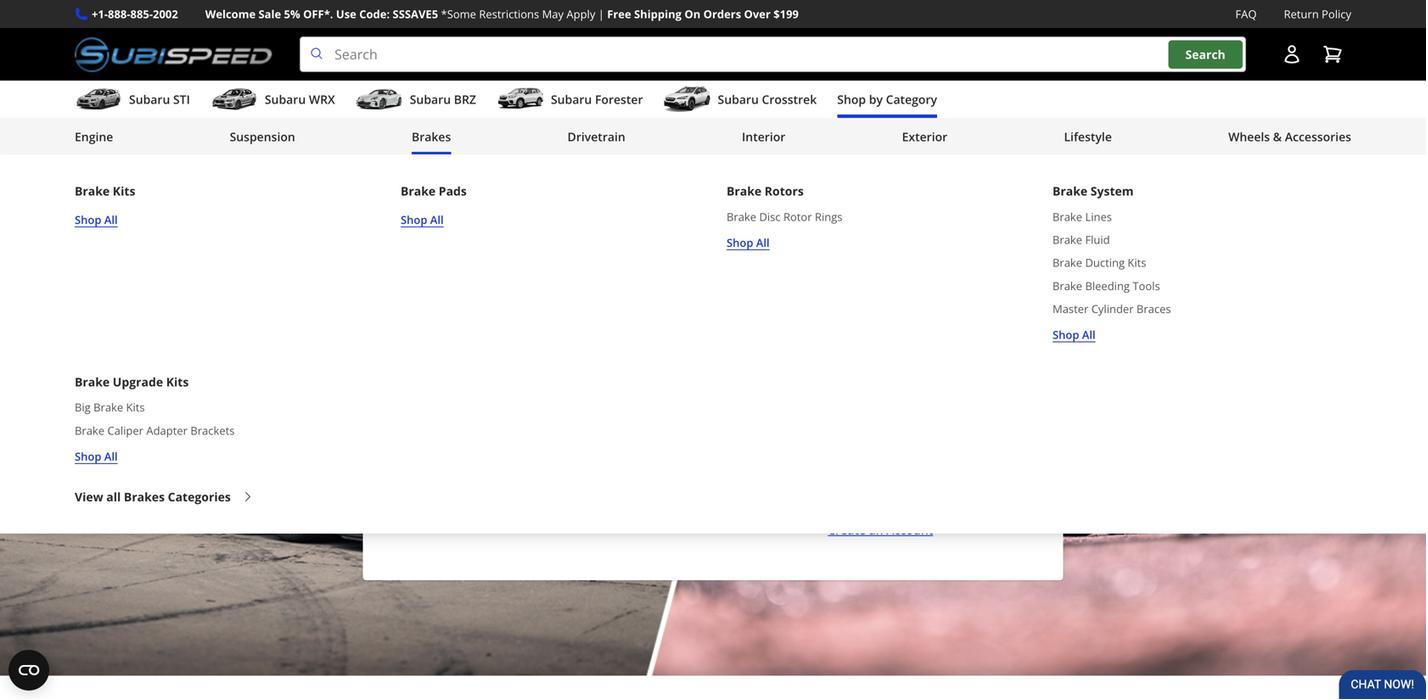 Task type: locate. For each thing, give the bounding box(es) containing it.
kits up tools
[[1128, 255, 1147, 271]]

lines
[[1086, 209, 1113, 225]]

subaru crosstrek
[[718, 91, 817, 108]]

an
[[869, 522, 884, 538]]

open widget image
[[8, 651, 49, 691]]

account
[[887, 522, 934, 538]]

interior button
[[742, 122, 786, 156]]

code:
[[359, 6, 390, 22]]

kits
[[113, 183, 135, 199], [1128, 255, 1147, 271], [166, 374, 189, 390], [126, 400, 145, 415]]

upgrade
[[113, 374, 163, 390]]

shop all down disc
[[727, 235, 770, 251]]

all down disc
[[757, 235, 770, 251]]

kits right upgrade
[[166, 374, 189, 390]]

shop all link
[[75, 211, 118, 229], [401, 211, 444, 229], [727, 234, 770, 252], [1053, 326, 1096, 344], [75, 448, 118, 466]]

brake caliper adapter brackets link
[[75, 422, 235, 440], [75, 422, 235, 440]]

system
[[1091, 183, 1134, 199]]

search button
[[1169, 40, 1243, 69]]

subaru for subaru crosstrek
[[718, 91, 759, 108]]

master cylinder braces link
[[1053, 300, 1172, 318], [1053, 300, 1172, 318]]

category
[[886, 91, 938, 108]]

shop by category
[[838, 91, 938, 108]]

shop down brake pads at the left top of page
[[401, 212, 428, 228]]

may
[[542, 6, 564, 22]]

shop all link down brake kits
[[75, 211, 118, 229]]

shop inside dropdown button
[[838, 91, 866, 108]]

accessories
[[1286, 129, 1352, 145]]

1 horizontal spatial brakes
[[412, 129, 451, 145]]

a collage of action shots of vehicles image
[[0, 167, 1427, 677]]

subaru for subaru wrx
[[265, 91, 306, 108]]

Password password field
[[725, 387, 1037, 428]]

2002
[[153, 6, 178, 22]]

0 vertical spatial brakes
[[412, 129, 451, 145]]

brake up disc
[[727, 183, 762, 199]]

4 subaru from the left
[[551, 91, 592, 108]]

885-
[[130, 6, 153, 22]]

exterior button
[[902, 122, 948, 156]]

off*.
[[303, 6, 333, 22]]

|
[[599, 6, 605, 22]]

3 subaru from the left
[[410, 91, 451, 108]]

wheels & accessories button
[[1229, 122, 1352, 156]]

brake up big
[[75, 374, 110, 390]]

Email Address text field
[[725, 316, 1037, 357]]

subaru left brz
[[410, 91, 451, 108]]

shop left by
[[838, 91, 866, 108]]

shop down brake disc rotor rings
[[727, 235, 754, 251]]

all down brake kits
[[104, 212, 118, 228]]

sale
[[259, 6, 281, 22]]

a subaru crosstrek thumbnail image image
[[664, 87, 711, 112]]

kits up caliper
[[126, 400, 145, 415]]

shop down brake kits
[[75, 212, 101, 228]]

braces
[[1137, 301, 1172, 317]]

subaru up drivetrain
[[551, 91, 592, 108]]

on
[[685, 6, 701, 22]]

rotor
[[784, 209, 812, 225]]

&
[[1274, 129, 1283, 145]]

brake ducting kits link
[[1053, 254, 1147, 272], [1053, 254, 1147, 272]]

ducting
[[1086, 255, 1125, 271]]

888-
[[108, 6, 130, 22]]

subaru forester
[[551, 91, 643, 108]]

kits inside brake lines brake fluid brake ducting kits brake bleeding tools master cylinder braces
[[1128, 255, 1147, 271]]

subaru for subaru forester
[[551, 91, 592, 108]]

over
[[744, 6, 771, 22]]

brake left pads on the left of page
[[401, 183, 436, 199]]

faq
[[1236, 6, 1257, 22]]

button image
[[1282, 44, 1303, 65]]

apply
[[567, 6, 596, 22]]

brake bleeding tools link
[[1053, 277, 1161, 295], [1053, 277, 1161, 295]]

brake fluid link
[[1053, 231, 1111, 249], [1053, 231, 1111, 249]]

shop up view
[[75, 449, 101, 464]]

+1-888-885-2002 link
[[92, 5, 178, 23]]

subaru up interior
[[718, 91, 759, 108]]

1 vertical spatial brakes
[[124, 489, 165, 505]]

big brake kits brake caliper adapter brackets
[[75, 400, 235, 438]]

brakes right all
[[124, 489, 165, 505]]

subaru sti button
[[75, 84, 190, 118]]

shop down the master at right top
[[1053, 327, 1080, 343]]

brake lines link
[[1053, 208, 1113, 226], [1053, 208, 1113, 226]]

subaru sti
[[129, 91, 190, 108]]

a subaru wrx thumbnail image image
[[211, 87, 258, 112]]

by
[[869, 91, 883, 108]]

brake disc rotor rings link
[[727, 208, 843, 226], [727, 208, 843, 226]]

welcome sale 5% off*. use code: sssave5 *some restrictions may apply | free shipping on orders over $199
[[205, 6, 799, 22]]

subaru left wrx
[[265, 91, 306, 108]]

shop by category button
[[838, 84, 938, 118]]

tools
[[1133, 278, 1161, 294]]

brake right big
[[94, 400, 123, 415]]

restrictions
[[479, 6, 540, 22]]

shop all button down disc
[[727, 234, 770, 252]]

shop all button down brake kits
[[75, 211, 118, 229]]

shop all button
[[75, 211, 118, 229], [401, 211, 444, 229], [727, 234, 770, 252], [1053, 326, 1096, 344], [75, 448, 118, 466]]

brake left lines
[[1053, 209, 1083, 225]]

wrx
[[309, 91, 335, 108]]

free
[[607, 6, 632, 22]]

kits inside big brake kits brake caliper adapter brackets
[[126, 400, 145, 415]]

subaru
[[129, 91, 170, 108], [265, 91, 306, 108], [410, 91, 451, 108], [551, 91, 592, 108], [718, 91, 759, 108]]

shop all down caliper
[[75, 449, 118, 464]]

subaru for subaru brz
[[410, 91, 451, 108]]

brake up lines
[[1053, 183, 1088, 199]]

shop all button down caliper
[[75, 448, 118, 466]]

1 subaru from the left
[[129, 91, 170, 108]]

brackets
[[191, 423, 235, 438]]

subaru crosstrek button
[[664, 84, 817, 118]]

lifestyle button
[[1065, 122, 1112, 156]]

brake rotors
[[727, 183, 804, 199]]

brake
[[75, 183, 110, 199], [401, 183, 436, 199], [727, 183, 762, 199], [1053, 183, 1088, 199], [727, 209, 757, 225], [1053, 209, 1083, 225], [1053, 232, 1083, 248], [1053, 255, 1083, 271], [1053, 278, 1083, 294], [75, 374, 110, 390], [94, 400, 123, 415], [75, 423, 105, 438]]

subaru left sti
[[129, 91, 170, 108]]

all down brake pads at the left top of page
[[430, 212, 444, 228]]

lifestyle
[[1065, 129, 1112, 145]]

subaru forester button
[[497, 84, 643, 118]]

brakes down subaru brz dropdown button
[[412, 129, 451, 145]]

2 subaru from the left
[[265, 91, 306, 108]]

shop all down the master at right top
[[1053, 327, 1096, 343]]

shop all down brake pads at the left top of page
[[401, 212, 444, 228]]

brz
[[454, 91, 476, 108]]

5 subaru from the left
[[718, 91, 759, 108]]

sssave5
[[393, 6, 438, 22]]

brakes
[[412, 129, 451, 145], [124, 489, 165, 505]]



Task type: vqa. For each thing, say whether or not it's contained in the screenshot.
Center to the left
no



Task type: describe. For each thing, give the bounding box(es) containing it.
create
[[828, 522, 866, 538]]

exterior
[[902, 129, 948, 145]]

a subaru brz thumbnail image image
[[356, 87, 403, 112]]

all
[[106, 489, 121, 505]]

brake up the master at right top
[[1053, 278, 1083, 294]]

faq link
[[1236, 5, 1257, 23]]

return
[[1285, 6, 1320, 22]]

brake left ducting
[[1053, 255, 1083, 271]]

a subaru forester thumbnail image image
[[497, 87, 544, 112]]

orders
[[704, 6, 742, 22]]

brake left fluid
[[1053, 232, 1083, 248]]

brakes element
[[0, 155, 1427, 534]]

master
[[1053, 301, 1089, 317]]

$199
[[774, 6, 799, 22]]

wheels & accessories
[[1229, 129, 1352, 145]]

brake upgrade kits
[[75, 374, 189, 390]]

subaru wrx
[[265, 91, 335, 108]]

brake down big
[[75, 423, 105, 438]]

shop all link down disc
[[727, 234, 770, 252]]

view all brakes categories
[[75, 489, 231, 505]]

shop all button down the master at right top
[[1053, 326, 1096, 344]]

kits down engine dropdown button at the top
[[113, 183, 135, 199]]

create an account link
[[828, 522, 934, 539]]

adapter
[[146, 423, 188, 438]]

return policy
[[1285, 6, 1352, 22]]

all down the master at right top
[[1083, 327, 1096, 343]]

pads
[[439, 183, 467, 199]]

drivetrain button
[[568, 122, 626, 156]]

brake disc rotor rings
[[727, 209, 843, 225]]

brake system
[[1053, 183, 1134, 199]]

rings
[[815, 209, 843, 225]]

0 horizontal spatial brakes
[[124, 489, 165, 505]]

disc
[[760, 209, 781, 225]]

cylinder
[[1092, 301, 1134, 317]]

engine
[[75, 129, 113, 145]]

rotors
[[765, 183, 804, 199]]

categories
[[168, 489, 231, 505]]

brakes button
[[412, 122, 451, 156]]

return policy link
[[1285, 5, 1352, 23]]

create an account
[[828, 522, 934, 538]]

wheels
[[1229, 129, 1271, 145]]

brake pads
[[401, 183, 467, 199]]

shop all link down caliper
[[75, 448, 118, 466]]

brake left disc
[[727, 209, 757, 225]]

caliper
[[107, 423, 144, 438]]

bleeding
[[1086, 278, 1130, 294]]

brake down engine dropdown button at the top
[[75, 183, 110, 199]]

view
[[75, 489, 103, 505]]

shop all down brake kits
[[75, 212, 118, 228]]

suspension
[[230, 129, 295, 145]]

use
[[336, 6, 357, 22]]

shop all link down the master at right top
[[1053, 326, 1096, 344]]

sti
[[173, 91, 190, 108]]

5%
[[284, 6, 300, 22]]

interior
[[742, 129, 786, 145]]

all down caliper
[[104, 449, 118, 464]]

suspension button
[[230, 122, 295, 156]]

drivetrain
[[568, 129, 626, 145]]

crosstrek
[[762, 91, 817, 108]]

search input field
[[300, 37, 1247, 72]]

policy
[[1322, 6, 1352, 22]]

+1-888-885-2002
[[92, 6, 178, 22]]

shipping
[[634, 6, 682, 22]]

brake lines brake fluid brake ducting kits brake bleeding tools master cylinder braces
[[1053, 209, 1172, 317]]

welcome
[[205, 6, 256, 22]]

+1-
[[92, 6, 108, 22]]

shop all link down brake pads at the left top of page
[[401, 211, 444, 229]]

a subaru sti thumbnail image image
[[75, 87, 122, 112]]

forester
[[595, 91, 643, 108]]

fluid
[[1086, 232, 1111, 248]]

shop all button down brake pads at the left top of page
[[401, 211, 444, 229]]

subaru brz
[[410, 91, 476, 108]]

engine button
[[75, 122, 113, 156]]

subaru wrx button
[[211, 84, 335, 118]]

main element
[[0, 81, 1427, 534]]

subaru for subaru sti
[[129, 91, 170, 108]]

big
[[75, 400, 91, 415]]

search
[[1186, 46, 1226, 62]]

subispeed logo image
[[75, 37, 273, 72]]

subaru brz button
[[356, 84, 476, 118]]

*some
[[441, 6, 476, 22]]



